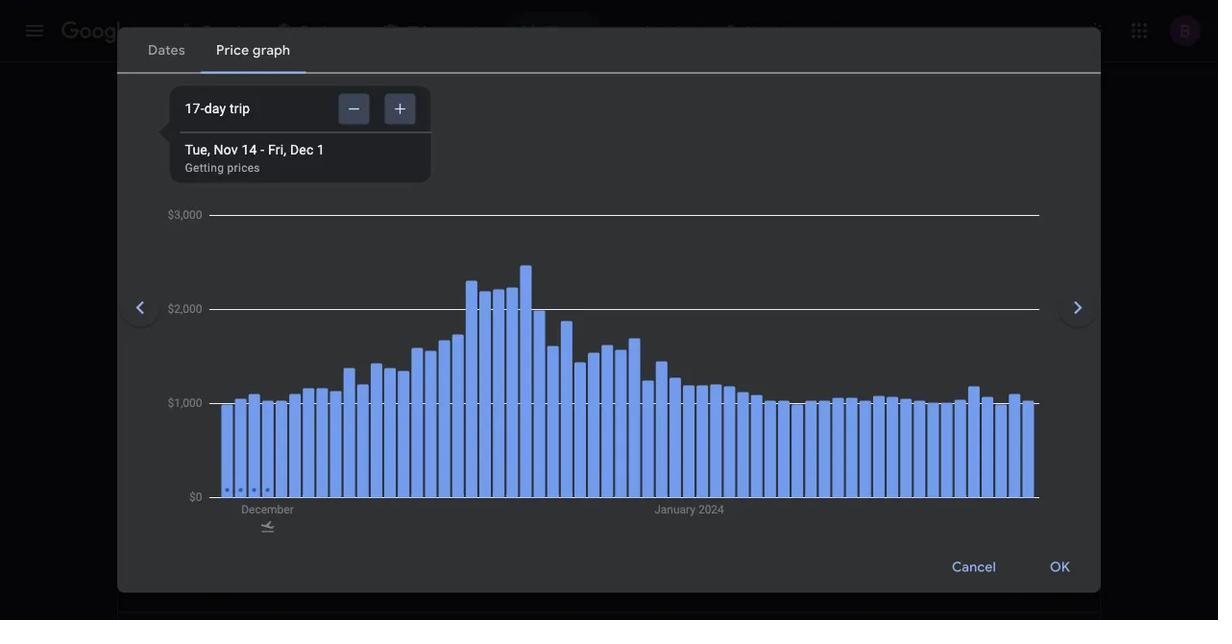 Task type: describe. For each thing, give the bounding box(es) containing it.
co for 1,196
[[808, 412, 832, 432]]

Arrival time: 4:10 PM on  Wednesday, November 15. text field
[[281, 484, 346, 504]]

all
[[154, 199, 170, 216]]

find the best price region
[[117, 270, 1101, 320]]

Arrival time: 6:20 PM on  Thursday, November 16. text field
[[281, 412, 348, 432]]

separate for first 'separate tickets booked together. this trip includes tickets from multiple airlines. missed connections may be protected by kiwi.com..' element from the top
[[207, 508, 254, 521]]

icn inside the 30 hr 40 min lax – icn
[[522, 436, 541, 449]]

$1,477 round trip
[[971, 556, 1023, 594]]

– for 4:10 pm
[[268, 484, 278, 504]]

6:20 pm
[[281, 412, 337, 432]]

13 hr 20 min
[[492, 484, 576, 504]]

scroll backward image
[[117, 285, 163, 331]]

required
[[445, 364, 489, 377]]

+52%
[[752, 435, 781, 449]]

+ for 6:20 pm
[[337, 412, 343, 424]]

avg emissions
[[752, 579, 830, 593]]

scroll forward image
[[1055, 285, 1101, 331]]

separate for second 'separate tickets booked together. this trip includes tickets from multiple airlines. missed connections may be protected by kiwi.com..' element from the top
[[207, 580, 254, 593]]

adult.
[[589, 364, 620, 377]]

taxes
[[492, 364, 522, 377]]

7
[[617, 436, 624, 449]]

all filters button
[[117, 192, 225, 223]]

2 separate tickets booked together. this trip includes tickets from multiple airlines. missed connections may be protected by kiwi.com.. element from the top
[[207, 580, 385, 593]]

turkish airlines
[[207, 436, 290, 449]]

6:40 pm – 6:20 pm + 2
[[207, 412, 348, 432]]

$1,270
[[977, 484, 1023, 504]]

17-
[[185, 101, 204, 117]]

on
[[196, 364, 210, 377]]

stops
[[245, 199, 281, 216]]

min for 40
[[555, 412, 581, 432]]

price button
[[504, 192, 580, 223]]

asiana
[[396, 580, 433, 593]]

2 lax from the top
[[492, 580, 514, 593]]

total duration 30 hr 40 min. element
[[492, 412, 617, 435]]

tue,
[[185, 142, 210, 158]]

any dates
[[417, 280, 482, 297]]

6:40 pm
[[207, 412, 264, 432]]

any
[[417, 280, 442, 297]]

 image inside best departing flights "main content"
[[389, 580, 392, 593]]

7 hr 35 min ist
[[617, 436, 699, 449]]

– for icn
[[514, 580, 522, 593]]

30 hr 40 min lax – icn
[[492, 412, 581, 449]]

emissions button
[[678, 192, 785, 223]]

price
[[515, 199, 548, 216]]

duration
[[985, 199, 1040, 216]]

628 kg co 2
[[752, 484, 832, 506]]

connecting airports button
[[793, 192, 966, 223]]

ist
[[681, 436, 699, 449]]

tue, nov 14 - fri, dec 1 getting prices
[[185, 142, 325, 174]]

cancel button
[[929, 545, 1019, 591]]

duration button
[[973, 192, 1073, 223]]

1 separate tickets booked together. this trip includes tickets from multiple airlines. missed connections may be protected by kiwi.com.. element from the top
[[207, 508, 385, 521]]

prices include required taxes + fees for 1 adult. optional charges and
[[366, 364, 741, 377]]

nov
[[214, 142, 238, 158]]

min for 35
[[658, 436, 678, 449]]

day
[[204, 101, 226, 117]]

departing
[[162, 334, 250, 359]]

include
[[403, 364, 442, 377]]

prices
[[366, 364, 400, 377]]

times button
[[588, 192, 670, 223]]

17-day trip
[[185, 101, 250, 117]]

1 inside 9:50 am – 4:10 pm + 1
[[342, 484, 346, 496]]

dates
[[446, 280, 482, 297]]

emissions for avg emissions
[[775, 579, 830, 593]]

20
[[528, 484, 547, 504]]

connecting airports
[[804, 199, 933, 216]]

airlines button
[[321, 192, 413, 223]]

lax inside the 30 hr 40 min lax – icn
[[492, 436, 514, 449]]

$1,477
[[978, 556, 1023, 576]]

booked for first 'separate tickets booked together. this trip includes tickets from multiple airlines. missed connections may be protected by kiwi.com..' element from the top
[[297, 508, 336, 521]]

turkish
[[207, 436, 246, 449]]

leaves los angeles international airport at 6:40 pm on tuesday, november 14 and arrives at incheon international airport at 6:20 pm on thursday, november 16. element
[[207, 412, 348, 432]]

ranked
[[117, 364, 157, 377]]

nonstop flight. element
[[617, 484, 677, 507]]

1477 US dollars text field
[[978, 556, 1023, 576]]

connecting
[[804, 199, 879, 216]]

2 and from the left
[[717, 364, 737, 377]]

airlines inside best departing flights "main content"
[[249, 436, 290, 449]]

prices
[[227, 161, 260, 174]]

cancel
[[952, 559, 996, 576]]

ok button
[[1027, 545, 1093, 591]]

times
[[600, 199, 638, 216]]

price
[[213, 364, 239, 377]]

$992 round trip
[[971, 412, 1023, 450]]

0 vertical spatial +
[[525, 364, 531, 377]]

2 icn from the top
[[522, 580, 541, 593]]

628
[[752, 484, 777, 504]]

charges
[[671, 364, 714, 377]]

bags
[[432, 199, 463, 216]]

9:50 am – 4:10 pm + 1
[[207, 484, 346, 504]]

+52% emissions
[[752, 435, 839, 449]]

filters
[[173, 199, 210, 216]]

trip for $992
[[1005, 437, 1023, 450]]

9:50 am
[[207, 484, 265, 504]]

bags button
[[421, 192, 496, 223]]

best departing flights main content
[[117, 270, 1101, 621]]

round for $992
[[971, 437, 1002, 450]]

avg
[[752, 579, 772, 593]]

together for second 'separate tickets booked together. this trip includes tickets from multiple airlines. missed connections may be protected by kiwi.com..' element from the top
[[340, 580, 385, 593]]

2 for 1,196
[[832, 418, 839, 434]]



Task type: locate. For each thing, give the bounding box(es) containing it.
$992
[[988, 412, 1023, 432]]

airlines right stops popup button
[[332, 199, 380, 216]]

all filters
[[154, 199, 210, 216]]

+ down arrival time: 6:20 pm on  thursday, november 16. text field
[[336, 484, 342, 496]]

0 vertical spatial separate
[[207, 508, 254, 521]]

convenience
[[266, 364, 333, 377]]

separate tickets booked together for first 'separate tickets booked together. this trip includes tickets from multiple airlines. missed connections may be protected by kiwi.com..' element from the top
[[207, 508, 385, 521]]

2 inside 6:40 pm – 6:20 pm + 2
[[343, 412, 348, 424]]

4:10 pm
[[281, 484, 336, 504]]

2 right 6:20 pm
[[343, 412, 348, 424]]

1 inside tue, nov 14 - fri, dec 1 getting prices
[[317, 142, 325, 158]]

1 and from the left
[[243, 364, 263, 377]]

– down the total duration 30 hr 40 min. element
[[514, 436, 522, 449]]

1 icn from the top
[[522, 436, 541, 449]]

1 vertical spatial emissions
[[775, 579, 830, 593]]

trip right day
[[230, 101, 250, 117]]

tickets for second 'separate tickets booked together. this trip includes tickets from multiple airlines. missed connections may be protected by kiwi.com..' element from the top
[[257, 580, 294, 593]]

airlines inside "popup button"
[[332, 199, 380, 216]]

1 vertical spatial separate tickets booked together. this trip includes tickets from multiple airlines. missed connections may be protected by kiwi.com.. element
[[207, 580, 385, 593]]

-
[[261, 142, 265, 158]]

0 vertical spatial icn
[[522, 436, 541, 449]]

lax down 30
[[492, 436, 514, 449]]

nonstop
[[617, 484, 677, 504]]

2 separate from the top
[[207, 580, 254, 593]]

2 vertical spatial hr
[[510, 484, 525, 504]]

2 inside '628 kg co 2'
[[825, 490, 832, 506]]

emissions
[[689, 199, 752, 216]]

1 vertical spatial min
[[658, 436, 678, 449]]

0 vertical spatial tickets
[[257, 508, 294, 521]]

0 vertical spatial separate tickets booked together. this trip includes tickets from multiple airlines. missed connections may be protected by kiwi.com.. element
[[207, 508, 385, 521]]

1 horizontal spatial airlines
[[332, 199, 380, 216]]

1 vertical spatial trip
[[1005, 437, 1023, 450]]

optional
[[623, 364, 668, 377]]

min for 20
[[550, 484, 576, 504]]

icn down 40
[[522, 436, 541, 449]]

tickets for first 'separate tickets booked together. this trip includes tickets from multiple airlines. missed connections may be protected by kiwi.com..' element from the top
[[257, 508, 294, 521]]

– up turkish airlines
[[268, 412, 277, 432]]

co right 628
[[801, 484, 825, 504]]

30
[[492, 412, 510, 432]]

icn
[[522, 436, 541, 449], [522, 580, 541, 593]]

0 vertical spatial round
[[971, 437, 1002, 450]]

1 vertical spatial round
[[971, 581, 1002, 594]]

trip down $992
[[1005, 437, 1023, 450]]

1 separate tickets booked together from the top
[[207, 508, 385, 521]]

emissions right avg
[[775, 579, 830, 593]]

992 US dollars text field
[[988, 412, 1023, 432]]

kg for 628
[[781, 484, 798, 504]]

kg for 1,196
[[787, 412, 804, 432]]

separate down 9:50 am text field
[[207, 580, 254, 593]]

kg inside '628 kg co 2'
[[781, 484, 798, 504]]

emissions inside popup button
[[775, 579, 830, 593]]

round down $992
[[971, 437, 1002, 450]]

0 vertical spatial trip
[[230, 101, 250, 117]]

– inside the 30 hr 40 min lax – icn
[[514, 436, 522, 449]]

2 vertical spatial min
[[550, 484, 576, 504]]

2 booked from the top
[[297, 580, 336, 593]]

1,196 kg co 2
[[752, 412, 839, 434]]

stop
[[627, 412, 658, 432]]

1 together from the top
[[340, 508, 385, 521]]

1 stop flight. element
[[617, 412, 658, 435]]

separate down 9:50 am at the bottom of page
[[207, 508, 254, 521]]

2 separate tickets booked together from the top
[[207, 580, 385, 593]]

trip down $1,477 text field
[[1005, 581, 1023, 594]]

+ inside 9:50 am – 4:10 pm + 1
[[336, 484, 342, 496]]

1 vertical spatial separate
[[207, 580, 254, 593]]

0 vertical spatial together
[[340, 508, 385, 521]]

together down the arrival time: 4:10 pm on  wednesday, november 15. text field at the bottom left
[[340, 508, 385, 521]]

0 vertical spatial booked
[[297, 508, 336, 521]]

2 vertical spatial +
[[336, 484, 342, 496]]

 image
[[389, 580, 392, 593]]

14
[[242, 142, 257, 158]]

0 horizontal spatial airlines
[[249, 436, 290, 449]]

1 vertical spatial kg
[[781, 484, 798, 504]]

stops button
[[233, 192, 313, 223]]

1 round from the top
[[971, 437, 1002, 450]]

airlines down leaves los angeles international airport at 6:40 pm on tuesday, november 14 and arrives at incheon international airport at 6:20 pm on thursday, november 16. element
[[249, 436, 290, 449]]

13
[[492, 484, 506, 504]]

1 lax from the top
[[492, 436, 514, 449]]

lax – icn
[[492, 580, 541, 593]]

best departing flights
[[117, 334, 310, 359]]

booked
[[297, 508, 336, 521], [297, 580, 336, 593]]

none search field containing all filters
[[117, 88, 1101, 255]]

None search field
[[117, 88, 1101, 255]]

kg up the +52% emissions
[[787, 412, 804, 432]]

lax
[[492, 436, 514, 449], [492, 580, 514, 593]]

0 vertical spatial co
[[808, 412, 832, 432]]

1 vertical spatial hr
[[627, 436, 638, 449]]

separate tickets booked together
[[207, 508, 385, 521], [207, 580, 385, 593]]

based
[[160, 364, 193, 377]]

emissions for +52% emissions
[[784, 435, 839, 449]]

– for 6:20 pm
[[268, 412, 277, 432]]

0 vertical spatial airlines
[[332, 199, 380, 216]]

trip for $1,477
[[1005, 581, 1023, 594]]

+ inside 6:40 pm – 6:20 pm + 2
[[337, 412, 343, 424]]

1 vertical spatial co
[[801, 484, 825, 504]]

separate tickets booked together for second 'separate tickets booked together. this trip includes tickets from multiple airlines. missed connections may be protected by kiwi.com..' element from the top
[[207, 580, 385, 593]]

trip inside $1,477 round trip
[[1005, 581, 1023, 594]]

1
[[317, 142, 325, 158], [579, 364, 586, 377], [617, 412, 623, 432], [342, 484, 346, 496]]

kg inside 1,196 kg co 2
[[787, 412, 804, 432]]

min right 35
[[658, 436, 678, 449]]

1 vertical spatial booked
[[297, 580, 336, 593]]

1 right 4:10 pm
[[342, 484, 346, 496]]

hr right 7
[[627, 436, 638, 449]]

round inside $1,477 round trip
[[971, 581, 1002, 594]]

and right price
[[243, 364, 263, 377]]

40
[[532, 412, 552, 432]]

1270 US dollars text field
[[977, 484, 1023, 504]]

kg
[[787, 412, 804, 432], [781, 484, 798, 504]]

Departure time: 6:40 PM. text field
[[207, 412, 264, 432]]

1 vertical spatial airlines
[[249, 436, 290, 449]]

1 vertical spatial icn
[[522, 580, 541, 593]]

swap origin and destination. image
[[411, 146, 434, 169]]

fri,
[[268, 142, 287, 158]]

+ down learn more about ranking image
[[337, 412, 343, 424]]

ok
[[1050, 559, 1070, 576]]

trip for 17-
[[230, 101, 250, 117]]

2 together from the top
[[340, 580, 385, 593]]

learn more about ranking image
[[337, 362, 354, 379]]

hr
[[514, 412, 529, 432], [627, 436, 638, 449], [510, 484, 525, 504]]

round down cancel
[[971, 581, 1002, 594]]

2 vertical spatial trip
[[1005, 581, 1023, 594]]

round inside $992 round trip
[[971, 437, 1002, 450]]

separate tickets booked together. this trip includes tickets from multiple airlines. missed connections may be protected by kiwi.com.. element
[[207, 508, 385, 521], [207, 580, 385, 593]]

round
[[971, 437, 1002, 450], [971, 581, 1002, 594]]

0 horizontal spatial and
[[243, 364, 263, 377]]

hr for 20
[[510, 484, 525, 504]]

fees
[[535, 364, 558, 377]]

1 separate from the top
[[207, 508, 254, 521]]

hr for 35
[[627, 436, 638, 449]]

1 right for
[[579, 364, 586, 377]]

trip inside $992 round trip
[[1005, 437, 1023, 450]]

co for 628
[[801, 484, 825, 504]]

round for $1,477
[[971, 581, 1002, 594]]

total duration 13 hr 20 min. element
[[492, 484, 617, 507]]

lax right united
[[492, 580, 514, 593]]

1 tickets from the top
[[257, 508, 294, 521]]

and
[[243, 364, 263, 377], [717, 364, 737, 377]]

2 inside 1,196 kg co 2
[[832, 418, 839, 434]]

+
[[525, 364, 531, 377], [337, 412, 343, 424], [336, 484, 342, 496]]

0 vertical spatial hr
[[514, 412, 529, 432]]

1 vertical spatial lax
[[492, 580, 514, 593]]

together left asiana
[[340, 580, 385, 593]]

1 vertical spatial separate tickets booked together
[[207, 580, 385, 593]]

hr right 13
[[510, 484, 525, 504]]

1 right dec
[[317, 142, 325, 158]]

1 stop
[[617, 412, 658, 432]]

best
[[117, 334, 157, 359]]

2 for 628
[[825, 490, 832, 506]]

booked for second 'separate tickets booked together. this trip includes tickets from multiple airlines. missed connections may be protected by kiwi.com..' element from the top
[[297, 580, 336, 593]]

min right 20
[[550, 484, 576, 504]]

airports
[[882, 199, 933, 216]]

hr inside the 30 hr 40 min lax – icn
[[514, 412, 529, 432]]

1 vertical spatial tickets
[[257, 580, 294, 593]]

emissions
[[784, 435, 839, 449], [775, 579, 830, 593]]

kg right 628
[[781, 484, 798, 504]]

0 vertical spatial separate tickets booked together
[[207, 508, 385, 521]]

separate
[[207, 508, 254, 521], [207, 580, 254, 593]]

– right united
[[514, 580, 522, 593]]

ranked based on price and convenience
[[117, 364, 333, 377]]

getting
[[185, 161, 224, 174]]

1 vertical spatial together
[[340, 580, 385, 593]]

dec
[[290, 142, 314, 158]]

leaves los angeles international airport at 9:50 am on tuesday, november 14 and arrives at incheon international airport at 4:10 pm on wednesday, november 15. element
[[207, 484, 346, 504]]

for
[[561, 364, 576, 377]]

flights
[[254, 334, 310, 359]]

hr for 40
[[514, 412, 529, 432]]

united
[[444, 580, 478, 593]]

tickets
[[257, 508, 294, 521], [257, 580, 294, 593]]

min right 40
[[555, 412, 581, 432]]

+ for 4:10 pm
[[336, 484, 342, 496]]

0 vertical spatial min
[[555, 412, 581, 432]]

0 vertical spatial lax
[[492, 436, 514, 449]]

2 tickets from the top
[[257, 580, 294, 593]]

hr right 30
[[514, 412, 529, 432]]

1 horizontal spatial and
[[717, 364, 737, 377]]

co inside '628 kg co 2'
[[801, 484, 825, 504]]

icn right united
[[522, 580, 541, 593]]

Departure time: 9:50 AM. text field
[[207, 484, 265, 504]]

co up the +52% emissions
[[808, 412, 832, 432]]

emissions down 1,196 kg co 2
[[784, 435, 839, 449]]

layover (1 of 1) is a 7 hr 35 min overnight layover at istanbul airport in i̇stanbul. element
[[617, 435, 742, 450]]

trip
[[230, 101, 250, 117], [1005, 437, 1023, 450], [1005, 581, 1023, 594]]

0 vertical spatial emissions
[[784, 435, 839, 449]]

1 up 7
[[617, 412, 623, 432]]

2 round from the top
[[971, 581, 1002, 594]]

together for first 'separate tickets booked together. this trip includes tickets from multiple airlines. missed connections may be protected by kiwi.com..' element from the top
[[340, 508, 385, 521]]

co
[[808, 412, 832, 432], [801, 484, 825, 504]]

2 right 628
[[825, 490, 832, 506]]

1,196
[[752, 412, 784, 432]]

0 vertical spatial kg
[[787, 412, 804, 432]]

min inside the 30 hr 40 min lax – icn
[[555, 412, 581, 432]]

+ left fees
[[525, 364, 531, 377]]

avg emissions button
[[746, 557, 845, 597]]

co inside 1,196 kg co 2
[[808, 412, 832, 432]]

35
[[641, 436, 654, 449]]

and right charges
[[717, 364, 737, 377]]

– left 4:10 pm
[[268, 484, 278, 504]]

2
[[343, 412, 348, 424], [832, 418, 839, 434], [825, 490, 832, 506]]

2 up the +52% emissions
[[832, 418, 839, 434]]

1 booked from the top
[[297, 508, 336, 521]]

1 vertical spatial +
[[337, 412, 343, 424]]



Task type: vqa. For each thing, say whether or not it's contained in the screenshot.
THE JOIN USER STUDIES
no



